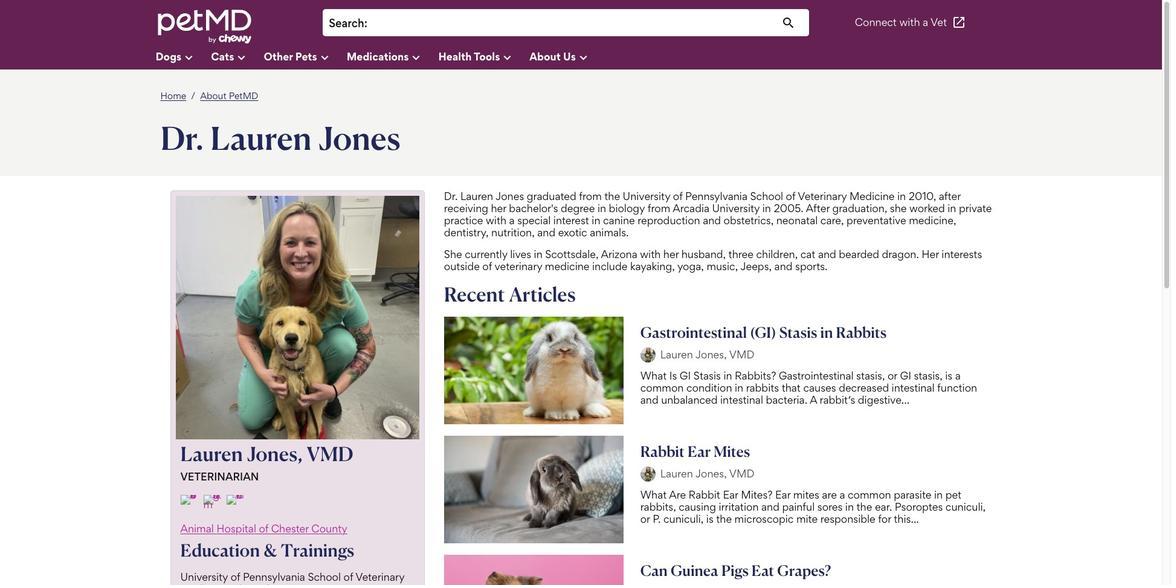 Task type: locate. For each thing, give the bounding box(es) containing it.
1 vertical spatial jones
[[496, 190, 524, 202]]

1 horizontal spatial with
[[640, 248, 661, 260]]

0 vertical spatial or
[[888, 369, 898, 382]]

her inside dr. lauren jones graduated from the university of pennsylvania school of veterinary medicine in 2010, after receiving her bachelor's degree in biology from arcadia university in 2005. after graduation, she worked in private practice with a special interest in canine reproduction and obstetrics, neonatal care, preventative medicine, dentistry, nutrition, and exotic animals.
[[491, 202, 507, 215]]

in
[[898, 190, 906, 202], [598, 202, 607, 215], [763, 202, 771, 215], [948, 202, 957, 215], [592, 214, 601, 227], [534, 248, 543, 260], [821, 323, 833, 341], [724, 369, 733, 382], [735, 381, 744, 394], [935, 488, 943, 501], [846, 500, 854, 513]]

and
[[703, 214, 721, 227], [538, 226, 556, 239], [819, 248, 837, 260], [775, 260, 793, 273], [641, 393, 659, 406], [762, 500, 780, 513]]

health tools
[[439, 50, 500, 62]]

the
[[605, 190, 620, 202], [857, 500, 873, 513], [717, 512, 732, 525]]

jones, down rabbit ear mites
[[696, 467, 727, 480]]

2005.
[[774, 202, 804, 215]]

lauren jones, vmd image
[[176, 196, 419, 440]]

2 vertical spatial with
[[640, 248, 661, 260]]

instagram image
[[203, 495, 222, 513]]

school up obstetrics,
[[751, 190, 784, 202]]

2 what from the top
[[641, 488, 667, 501]]

jones, up condition
[[696, 348, 727, 361]]

1 stasis, from the left
[[857, 369, 885, 382]]

0 horizontal spatial stasis,
[[857, 369, 885, 382]]

and left painful
[[762, 500, 780, 513]]

rabbit right the are
[[689, 488, 721, 501]]

the left ear.
[[857, 500, 873, 513]]

p.
[[653, 512, 661, 525]]

with left vet
[[900, 16, 921, 29]]

the right causing
[[717, 512, 732, 525]]

school down the trainings on the bottom of the page
[[308, 571, 341, 584]]

0 vertical spatial jones
[[318, 118, 401, 158]]

0 horizontal spatial gi
[[680, 369, 691, 382]]

worked
[[910, 202, 945, 215]]

in inside the she currently lives in scottsdale, arizona with her husband, three children, cat and bearded dragon. her interests outside of veterinary medicine include kayaking, yoga, music, jeeps, and sports.
[[534, 248, 543, 260]]

1 vertical spatial gastrointestinal
[[779, 369, 854, 382]]

0 horizontal spatial dr.
[[161, 118, 204, 158]]

sports.
[[796, 260, 828, 273]]

what are rabbit ear mites? ear mites are a common parasite in pet rabbits, causing irritation and painful sores in the ear. psoroptes cuniculi, or p. cuniculi, is the microscopic mite responsible for this...
[[641, 488, 986, 525]]

and inside what is gi stasis in rabbits? gastrointestinal stasis, or gi stasis, is a common condition in rabbits that causes decreased intestinal function and unbalanced intestinal bacteria. a rabbit's digestive...
[[641, 393, 659, 406]]

intestinal down rabbits?
[[721, 393, 764, 406]]

0 horizontal spatial with
[[486, 214, 507, 227]]

university down education
[[180, 571, 228, 584]]

1 vertical spatial lauren jones, vmd
[[661, 467, 755, 480]]

0 vertical spatial vmd
[[730, 348, 755, 361]]

1 vertical spatial her
[[664, 248, 679, 260]]

about inside popup button
[[530, 50, 561, 62]]

condition
[[687, 381, 732, 394]]

gi right is
[[680, 369, 691, 382]]

0 horizontal spatial common
[[641, 381, 684, 394]]

1 vertical spatial pennsylvania
[[243, 571, 305, 584]]

jones, for rabbit
[[696, 467, 727, 480]]

vmd
[[730, 348, 755, 361], [307, 442, 353, 466], [730, 467, 755, 480]]

common inside what is gi stasis in rabbits? gastrointestinal stasis, or gi stasis, is a common condition in rabbits that causes decreased intestinal function and unbalanced intestinal bacteria. a rabbit's digestive...
[[641, 381, 684, 394]]

causing
[[679, 500, 716, 513]]

her
[[491, 202, 507, 215], [664, 248, 679, 260]]

what down by icon
[[641, 488, 667, 501]]

common up for
[[848, 488, 892, 501]]

0 vertical spatial rabbit
[[641, 442, 685, 461]]

rabbits,
[[641, 500, 676, 513]]

1 horizontal spatial stasis,
[[914, 369, 943, 382]]

0 horizontal spatial cuniculi,
[[664, 512, 704, 525]]

dr. for dr. lauren jones
[[161, 118, 204, 158]]

vmd inside lauren jones, vmd veterinarian
[[307, 442, 353, 466]]

petmd home image
[[156, 8, 252, 45]]

with
[[900, 16, 921, 29], [486, 214, 507, 227], [640, 248, 661, 260]]

1 horizontal spatial pennsylvania
[[686, 190, 748, 202]]

by image
[[641, 347, 656, 363]]

animal
[[180, 522, 214, 535]]

dr. up practice
[[444, 190, 458, 202]]

eat
[[752, 561, 775, 580]]

cuniculi,
[[946, 500, 986, 513], [664, 512, 704, 525]]

0 vertical spatial is
[[946, 369, 953, 382]]

intestinal left function
[[892, 381, 935, 394]]

with inside button
[[900, 16, 921, 29]]

gi up digestive...
[[901, 369, 912, 382]]

about left us
[[530, 50, 561, 62]]

her left the husband,
[[664, 248, 679, 260]]

2 vertical spatial vmd
[[730, 467, 755, 480]]

1 vertical spatial is
[[707, 512, 714, 525]]

or left the p.
[[641, 512, 650, 525]]

or
[[888, 369, 898, 382], [641, 512, 650, 525]]

0 vertical spatial with
[[900, 16, 921, 29]]

0 horizontal spatial university
[[180, 571, 228, 584]]

dr. down home link
[[161, 118, 204, 158]]

graduation,
[[833, 202, 888, 215]]

lauren
[[210, 118, 312, 158], [461, 190, 493, 202], [661, 348, 693, 361], [180, 442, 243, 466], [661, 467, 693, 480]]

her inside the she currently lives in scottsdale, arizona with her husband, three children, cat and bearded dragon. her interests outside of veterinary medicine include kayaking, yoga, music, jeeps, and sports.
[[664, 248, 679, 260]]

2 horizontal spatial with
[[900, 16, 921, 29]]

from up interest
[[579, 190, 602, 202]]

yoga,
[[678, 260, 704, 273]]

1 vertical spatial what
[[641, 488, 667, 501]]

1 lauren jones, vmd from the top
[[661, 348, 755, 361]]

what for rabbit ear mites
[[641, 488, 667, 501]]

1 what from the top
[[641, 369, 667, 382]]

the inside dr. lauren jones graduated from the university of pennsylvania school of veterinary medicine in 2010, after receiving her bachelor's degree in biology from arcadia university in 2005. after graduation, she worked in private practice with a special interest in canine reproduction and obstetrics, neonatal care, preventative medicine, dentistry, nutrition, and exotic animals.
[[605, 190, 620, 202]]

lauren inside dr. lauren jones graduated from the university of pennsylvania school of veterinary medicine in 2010, after receiving her bachelor's degree in biology from arcadia university in 2005. after graduation, she worked in private practice with a special interest in canine reproduction and obstetrics, neonatal care, preventative medicine, dentistry, nutrition, and exotic animals.
[[461, 190, 493, 202]]

or up digestive...
[[888, 369, 898, 382]]

1 vertical spatial dr.
[[444, 190, 458, 202]]

intestinal
[[892, 381, 935, 394], [721, 393, 764, 406]]

rabbit up by icon
[[641, 442, 685, 461]]

about
[[530, 50, 561, 62], [200, 90, 227, 102]]

0 horizontal spatial school
[[308, 571, 341, 584]]

2 lauren jones, vmd from the top
[[661, 467, 755, 480]]

rabbits?
[[735, 369, 777, 382]]

with right practice
[[486, 214, 507, 227]]

the up canine
[[605, 190, 620, 202]]

is inside what is gi stasis in rabbits? gastrointestinal stasis, or gi stasis, is a common condition in rabbits that causes decreased intestinal function and unbalanced intestinal bacteria. a rabbit's digestive...
[[946, 369, 953, 382]]

three
[[729, 248, 754, 260]]

0 vertical spatial stasis
[[780, 323, 818, 341]]

1 horizontal spatial about
[[530, 50, 561, 62]]

1 horizontal spatial jones
[[496, 190, 524, 202]]

1 horizontal spatial common
[[848, 488, 892, 501]]

gi
[[680, 369, 691, 382], [901, 369, 912, 382]]

pennsylvania
[[686, 190, 748, 202], [243, 571, 305, 584]]

cuniculi, down the are
[[664, 512, 704, 525]]

about left petmd
[[200, 90, 227, 102]]

currently
[[465, 248, 508, 260]]

1 horizontal spatial dr.
[[444, 190, 458, 202]]

(gi)
[[750, 323, 777, 341]]

chester
[[271, 522, 309, 535]]

1 horizontal spatial university
[[623, 190, 671, 202]]

from
[[579, 190, 602, 202], [648, 202, 671, 215]]

0 vertical spatial her
[[491, 202, 507, 215]]

include
[[593, 260, 628, 273]]

what is gi stasis in rabbits? gastrointestinal stasis, or gi stasis, is a common condition in rabbits that causes decreased intestinal function and unbalanced intestinal bacteria. a rabbit's digestive...
[[641, 369, 978, 406]]

1 horizontal spatial or
[[888, 369, 898, 382]]

university right arcadia
[[713, 202, 760, 215]]

can guinea pigs eat grapes?
[[641, 561, 831, 580]]

a inside button
[[923, 16, 929, 29]]

lauren jones, vmd up condition
[[661, 348, 755, 361]]

jones
[[318, 118, 401, 158], [496, 190, 524, 202]]

0 horizontal spatial rabbit
[[641, 442, 685, 461]]

0 vertical spatial school
[[751, 190, 784, 202]]

0 vertical spatial veterinary
[[798, 190, 847, 202]]

0 horizontal spatial stasis
[[694, 369, 721, 382]]

gastrointestinal inside what is gi stasis in rabbits? gastrointestinal stasis, or gi stasis, is a common condition in rabbits that causes decreased intestinal function and unbalanced intestinal bacteria. a rabbit's digestive...
[[779, 369, 854, 382]]

education
[[180, 540, 260, 561]]

her up nutrition, in the left top of the page
[[491, 202, 507, 215]]

by image
[[641, 467, 656, 482]]

1 horizontal spatial the
[[717, 512, 732, 525]]

0 horizontal spatial pennsylvania
[[243, 571, 305, 584]]

jones inside dr. lauren jones graduated from the university of pennsylvania school of veterinary medicine in 2010, after receiving her bachelor's degree in biology from arcadia university in 2005. after graduation, she worked in private practice with a special interest in canine reproduction and obstetrics, neonatal care, preventative medicine, dentistry, nutrition, and exotic animals.
[[496, 190, 524, 202]]

ear
[[688, 442, 711, 461], [723, 488, 739, 501], [776, 488, 791, 501]]

jeeps,
[[741, 260, 772, 273]]

1 vertical spatial veterinary
[[356, 571, 405, 584]]

0 vertical spatial what
[[641, 369, 667, 382]]

pennsylvania up obstetrics,
[[686, 190, 748, 202]]

medicine
[[545, 260, 590, 273]]

a
[[923, 16, 929, 29], [509, 214, 515, 227], [956, 369, 961, 382], [840, 488, 846, 501]]

university up reproduction in the top of the page
[[623, 190, 671, 202]]

2 vertical spatial jones,
[[696, 467, 727, 480]]

1 vertical spatial vmd
[[307, 442, 353, 466]]

ear.
[[875, 500, 893, 513]]

0 horizontal spatial is
[[707, 512, 714, 525]]

of up neonatal
[[786, 190, 796, 202]]

0 vertical spatial jones,
[[696, 348, 727, 361]]

1 horizontal spatial veterinary
[[798, 190, 847, 202]]

dr. lauren jones
[[161, 118, 401, 158]]

what for gastrointestinal (gi) stasis in rabbits
[[641, 369, 667, 382]]

mites
[[794, 488, 820, 501]]

stasis
[[780, 323, 818, 341], [694, 369, 721, 382]]

search
[[329, 16, 364, 30]]

1 vertical spatial jones,
[[247, 442, 303, 466]]

0 vertical spatial about
[[530, 50, 561, 62]]

psoroptes
[[895, 500, 943, 513]]

unbalanced
[[662, 393, 718, 406]]

jones for dr. lauren jones
[[318, 118, 401, 158]]

and up the husband,
[[703, 214, 721, 227]]

1 horizontal spatial is
[[946, 369, 953, 382]]

1 vertical spatial about
[[200, 90, 227, 102]]

bachelor's
[[509, 202, 558, 215]]

1 horizontal spatial gi
[[901, 369, 912, 382]]

1 horizontal spatial her
[[664, 248, 679, 260]]

0 horizontal spatial or
[[641, 512, 650, 525]]

1 vertical spatial rabbit
[[689, 488, 721, 501]]

trainings
[[281, 540, 354, 561]]

and left unbalanced
[[641, 393, 659, 406]]

a inside what are rabbit ear mites? ear mites are a common parasite in pet rabbits, causing irritation and painful sores in the ear. psoroptes cuniculi, or p. cuniculi, is the microscopic mite responsible for this...
[[840, 488, 846, 501]]

stasis,
[[857, 369, 885, 382], [914, 369, 943, 382]]

None text field
[[374, 15, 804, 31]]

a inside what is gi stasis in rabbits? gastrointestinal stasis, or gi stasis, is a common condition in rabbits that causes decreased intestinal function and unbalanced intestinal bacteria. a rabbit's digestive...
[[956, 369, 961, 382]]

dr. lauren jones graduated from the university of pennsylvania school of veterinary medicine in 2010, after receiving her bachelor's degree in biology from arcadia university in 2005. after graduation, she worked in private practice with a special interest in canine reproduction and obstetrics, neonatal care, preventative medicine, dentistry, nutrition, and exotic animals.
[[444, 190, 992, 239]]

lauren jones, vmd veterinarian
[[180, 442, 353, 483]]

university
[[623, 190, 671, 202], [713, 202, 760, 215], [180, 571, 228, 584]]

biology
[[609, 202, 645, 215]]

stasis up unbalanced
[[694, 369, 721, 382]]

1 vertical spatial stasis
[[694, 369, 721, 382]]

1 horizontal spatial from
[[648, 202, 671, 215]]

lauren up practice
[[461, 190, 493, 202]]

pennsylvania down &
[[243, 571, 305, 584]]

common
[[641, 381, 684, 394], [848, 488, 892, 501]]

practice
[[444, 214, 483, 227]]

grapes?
[[778, 561, 831, 580]]

common down by image
[[641, 381, 684, 394]]

medicine,
[[909, 214, 957, 227]]

dogs
[[156, 50, 182, 62]]

0 horizontal spatial about
[[200, 90, 227, 102]]

lauren inside lauren jones, vmd veterinarian
[[180, 442, 243, 466]]

0 horizontal spatial veterinary
[[356, 571, 405, 584]]

a
[[810, 393, 817, 406]]

what inside what is gi stasis in rabbits? gastrointestinal stasis, or gi stasis, is a common condition in rabbits that causes decreased intestinal function and unbalanced intestinal bacteria. a rabbit's digestive...
[[641, 369, 667, 382]]

connect
[[855, 16, 897, 29]]

mite
[[797, 512, 818, 525]]

home
[[161, 90, 186, 102]]

cuniculi, right psoroptes
[[946, 500, 986, 513]]

gastrointestinal up is
[[641, 323, 747, 341]]

from right biology
[[648, 202, 671, 215]]

0 vertical spatial common
[[641, 381, 684, 394]]

reproduction
[[638, 214, 701, 227]]

1 horizontal spatial gastrointestinal
[[779, 369, 854, 382]]

medicine
[[850, 190, 895, 202]]

0 horizontal spatial the
[[605, 190, 620, 202]]

1 vertical spatial school
[[308, 571, 341, 584]]

facebook image
[[180, 495, 199, 513]]

other pets
[[264, 50, 317, 62]]

with inside the she currently lives in scottsdale, arizona with her husband, three children, cat and bearded dragon. her interests outside of veterinary medicine include kayaking, yoga, music, jeeps, and sports.
[[640, 248, 661, 260]]

0 horizontal spatial jones
[[318, 118, 401, 158]]

0 vertical spatial gastrointestinal
[[641, 323, 747, 341]]

stasis right (gi)
[[780, 323, 818, 341]]

a inside dr. lauren jones graduated from the university of pennsylvania school of veterinary medicine in 2010, after receiving her bachelor's degree in biology from arcadia university in 2005. after graduation, she worked in private practice with a special interest in canine reproduction and obstetrics, neonatal care, preventative medicine, dentistry, nutrition, and exotic animals.
[[509, 214, 515, 227]]

1 horizontal spatial school
[[751, 190, 784, 202]]

dr. inside dr. lauren jones graduated from the university of pennsylvania school of veterinary medicine in 2010, after receiving her bachelor's degree in biology from arcadia university in 2005. after graduation, she worked in private practice with a special interest in canine reproduction and obstetrics, neonatal care, preventative medicine, dentistry, nutrition, and exotic animals.
[[444, 190, 458, 202]]

cats button
[[211, 45, 264, 70]]

dogs button
[[156, 45, 211, 70]]

jones, up veterinarian
[[247, 442, 303, 466]]

0 vertical spatial dr.
[[161, 118, 204, 158]]

of right outside
[[483, 260, 492, 273]]

gastrointestinal up a
[[779, 369, 854, 382]]

what left is
[[641, 369, 667, 382]]

1 vertical spatial or
[[641, 512, 650, 525]]

music,
[[707, 260, 738, 273]]

and inside what are rabbit ear mites? ear mites are a common parasite in pet rabbits, causing irritation and painful sores in the ear. psoroptes cuniculi, or p. cuniculi, is the microscopic mite responsible for this...
[[762, 500, 780, 513]]

university of pennsylvania school of veterinary medicine, class of 2010
[[180, 571, 405, 585]]

0 horizontal spatial her
[[491, 202, 507, 215]]

about for about petmd
[[200, 90, 227, 102]]

bacteria.
[[766, 393, 808, 406]]

2 stasis, from the left
[[914, 369, 943, 382]]

pets
[[295, 50, 317, 62]]

what inside what are rabbit ear mites? ear mites are a common parasite in pet rabbits, causing irritation and painful sores in the ear. psoroptes cuniculi, or p. cuniculi, is the microscopic mite responsible for this...
[[641, 488, 667, 501]]

1 vertical spatial common
[[848, 488, 892, 501]]

1 horizontal spatial stasis
[[780, 323, 818, 341]]

lauren up veterinarian
[[180, 442, 243, 466]]

1 vertical spatial with
[[486, 214, 507, 227]]

1 horizontal spatial rabbit
[[689, 488, 721, 501]]

or inside what are rabbit ear mites? ear mites are a common parasite in pet rabbits, causing irritation and painful sores in the ear. psoroptes cuniculi, or p. cuniculi, is the microscopic mite responsible for this...
[[641, 512, 650, 525]]

receiving
[[444, 202, 489, 215]]

0 vertical spatial lauren jones, vmd
[[661, 348, 755, 361]]

lauren jones, vmd down rabbit ear mites
[[661, 467, 755, 480]]

with right arizona
[[640, 248, 661, 260]]

after
[[806, 202, 830, 215]]

0 vertical spatial pennsylvania
[[686, 190, 748, 202]]



Task type: vqa. For each thing, say whether or not it's contained in the screenshot.
These within the ': These are some of the most common conditions affecting horses. Damp conditions and skin irritation lead to bacterial overgrowth, which causes redness, flaking, and crusting of the skin typically on the legs and pasterns.'
no



Task type: describe. For each thing, give the bounding box(es) containing it.
mites?
[[741, 488, 773, 501]]

after
[[939, 190, 961, 202]]

dr. for dr. lauren jones graduated from the university of pennsylvania school of veterinary medicine in 2010, after receiving her bachelor's degree in biology from arcadia university in 2005. after graduation, she worked in private practice with a special interest in canine reproduction and obstetrics, neonatal care, preventative medicine, dentistry, nutrition, and exotic animals.
[[444, 190, 458, 202]]

lauren jones, vmd for ear
[[661, 467, 755, 480]]

2 horizontal spatial university
[[713, 202, 760, 215]]

lauren jones, vmd for (gi)
[[661, 348, 755, 361]]

rabbit's
[[820, 393, 856, 406]]

lives
[[510, 248, 532, 260]]

about petmd link
[[200, 90, 258, 102]]

dentistry,
[[444, 226, 489, 239]]

education & trainings
[[180, 540, 354, 561]]

health tools button
[[439, 45, 530, 70]]

connect with a vet
[[855, 16, 947, 29]]

lauren down petmd
[[210, 118, 312, 158]]

her
[[922, 248, 940, 260]]

2010,
[[909, 190, 937, 202]]

1 horizontal spatial ear
[[723, 488, 739, 501]]

is
[[670, 369, 677, 382]]

rabbits
[[746, 381, 779, 394]]

veterinary inside dr. lauren jones graduated from the university of pennsylvania school of veterinary medicine in 2010, after receiving her bachelor's degree in biology from arcadia university in 2005. after graduation, she worked in private practice with a special interest in canine reproduction and obstetrics, neonatal care, preventative medicine, dentistry, nutrition, and exotic animals.
[[798, 190, 847, 202]]

of down education
[[231, 571, 240, 584]]

about petmd
[[200, 90, 258, 102]]

neonatal
[[777, 214, 818, 227]]

rabbit inside what are rabbit ear mites? ear mites are a common parasite in pet rabbits, causing irritation and painful sores in the ear. psoroptes cuniculi, or p. cuniculi, is the microscopic mite responsible for this...
[[689, 488, 721, 501]]

cats
[[211, 50, 234, 62]]

or inside what is gi stasis in rabbits? gastrointestinal stasis, or gi stasis, is a common condition in rabbits that causes decreased intestinal function and unbalanced intestinal bacteria. a rabbit's digestive...
[[888, 369, 898, 382]]

care,
[[821, 214, 844, 227]]

and left exotic
[[538, 226, 556, 239]]

2 gi from the left
[[901, 369, 912, 382]]

with inside dr. lauren jones graduated from the university of pennsylvania school of veterinary medicine in 2010, after receiving her bachelor's degree in biology from arcadia university in 2005. after graduation, she worked in private practice with a special interest in canine reproduction and obstetrics, neonatal care, preventative medicine, dentistry, nutrition, and exotic animals.
[[486, 214, 507, 227]]

2 horizontal spatial ear
[[776, 488, 791, 501]]

pigs
[[722, 561, 749, 580]]

gastrointestinal (gi) stasis in rabbits
[[641, 323, 887, 341]]

decreased
[[839, 381, 889, 394]]

:
[[364, 16, 368, 30]]

stasis inside what is gi stasis in rabbits? gastrointestinal stasis, or gi stasis, is a common condition in rabbits that causes decreased intestinal function and unbalanced intestinal bacteria. a rabbit's digestive...
[[694, 369, 721, 382]]

linkedin image
[[226, 495, 245, 513]]

vet
[[931, 16, 947, 29]]

husband,
[[682, 248, 726, 260]]

irritation
[[719, 500, 759, 513]]

interests
[[942, 248, 983, 260]]

mites
[[714, 442, 750, 461]]

0 horizontal spatial from
[[579, 190, 602, 202]]

guinea
[[671, 561, 719, 580]]

pennsylvania inside dr. lauren jones graduated from the university of pennsylvania school of veterinary medicine in 2010, after receiving her bachelor's degree in biology from arcadia university in 2005. after graduation, she worked in private practice with a special interest in canine reproduction and obstetrics, neonatal care, preventative medicine, dentistry, nutrition, and exotic animals.
[[686, 190, 748, 202]]

connect with a vet button
[[855, 8, 967, 37]]

children,
[[757, 248, 798, 260]]

of inside the she currently lives in scottsdale, arizona with her husband, three children, cat and bearded dragon. her interests outside of veterinary medicine include kayaking, yoga, music, jeeps, and sports.
[[483, 260, 492, 273]]

common inside what are rabbit ear mites? ear mites are a common parasite in pet rabbits, causing irritation and painful sores in the ear. psoroptes cuniculi, or p. cuniculi, is the microscopic mite responsible for this...
[[848, 488, 892, 501]]

jones, for gastrointestinal
[[696, 348, 727, 361]]

county
[[312, 522, 348, 535]]

nutrition,
[[492, 226, 535, 239]]

that
[[782, 381, 801, 394]]

veterinary
[[495, 260, 543, 273]]

jones, inside lauren jones, vmd veterinarian
[[247, 442, 303, 466]]

arcadia
[[673, 202, 710, 215]]

she currently lives in scottsdale, arizona with her husband, three children, cat and bearded dragon. her interests outside of veterinary medicine include kayaking, yoga, music, jeeps, and sports.
[[444, 248, 983, 273]]

of up reproduction in the top of the page
[[673, 190, 683, 202]]

other pets button
[[264, 45, 347, 70]]

veterinary inside the university of pennsylvania school of veterinary medicine, class of 2010
[[356, 571, 405, 584]]

vmd for gastrointestinal
[[730, 348, 755, 361]]

obstetrics,
[[724, 214, 774, 227]]

causes
[[804, 381, 837, 394]]

rabbit ear mites
[[641, 442, 750, 461]]

1 horizontal spatial cuniculi,
[[946, 500, 986, 513]]

about for about us
[[530, 50, 561, 62]]

degree
[[561, 202, 595, 215]]

hospital
[[217, 522, 256, 535]]

kayaking,
[[631, 260, 675, 273]]

university inside the university of pennsylvania school of veterinary medicine, class of 2010
[[180, 571, 228, 584]]

painful
[[783, 500, 815, 513]]

2010
[[272, 583, 297, 585]]

about us button
[[530, 45, 606, 70]]

&
[[264, 540, 277, 561]]

rabbits
[[836, 323, 887, 341]]

dragon.
[[882, 248, 920, 260]]

veterinarian
[[180, 470, 259, 483]]

of up education & trainings
[[259, 522, 269, 535]]

bearded
[[839, 248, 880, 260]]

she
[[444, 248, 462, 260]]

function
[[938, 381, 978, 394]]

tools
[[474, 50, 500, 62]]

lauren up the are
[[661, 467, 693, 480]]

0 horizontal spatial gastrointestinal
[[641, 323, 747, 341]]

parasite
[[894, 488, 932, 501]]

pennsylvania inside the university of pennsylvania school of veterinary medicine, class of 2010
[[243, 571, 305, 584]]

vmd for rabbit
[[730, 467, 755, 480]]

preventative
[[847, 214, 907, 227]]

lauren up is
[[661, 348, 693, 361]]

school inside the university of pennsylvania school of veterinary medicine, class of 2010
[[308, 571, 341, 584]]

about us
[[530, 50, 576, 62]]

search :
[[329, 16, 368, 30]]

school inside dr. lauren jones graduated from the university of pennsylvania school of veterinary medicine in 2010, after receiving her bachelor's degree in biology from arcadia university in 2005. after graduation, she worked in private practice with a special interest in canine reproduction and obstetrics, neonatal care, preventative medicine, dentistry, nutrition, and exotic animals.
[[751, 190, 784, 202]]

medications
[[347, 50, 409, 62]]

of down the trainings on the bottom of the page
[[344, 571, 353, 584]]

interest
[[554, 214, 589, 227]]

canine
[[603, 214, 635, 227]]

jones for dr. lauren jones graduated from the university of pennsylvania school of veterinary medicine in 2010, after receiving her bachelor's degree in biology from arcadia university in 2005. after graduation, she worked in private practice with a special interest in canine reproduction and obstetrics, neonatal care, preventative medicine, dentistry, nutrition, and exotic animals.
[[496, 190, 524, 202]]

can guinea pigs eat grapes? link
[[439, 554, 1007, 585]]

cat
[[801, 248, 816, 260]]

animal hospital of chester county link
[[180, 522, 348, 535]]

and right the cat
[[819, 248, 837, 260]]

0 horizontal spatial intestinal
[[721, 393, 764, 406]]

petmd
[[229, 90, 258, 102]]

arizona
[[601, 248, 638, 260]]

is inside what are rabbit ear mites? ear mites are a common parasite in pet rabbits, causing irritation and painful sores in the ear. psoroptes cuniculi, or p. cuniculi, is the microscopic mite responsible for this...
[[707, 512, 714, 525]]

1 gi from the left
[[680, 369, 691, 382]]

and left the cat
[[775, 260, 793, 273]]

0 horizontal spatial ear
[[688, 442, 711, 461]]

home link
[[161, 90, 186, 102]]

of left the 2010
[[259, 583, 269, 585]]

1 horizontal spatial intestinal
[[892, 381, 935, 394]]

2 horizontal spatial the
[[857, 500, 873, 513]]

sores
[[818, 500, 843, 513]]

digestive...
[[858, 393, 910, 406]]

this...
[[894, 512, 920, 525]]

outside
[[444, 260, 480, 273]]

exotic
[[558, 226, 587, 239]]

microscopic
[[735, 512, 794, 525]]



